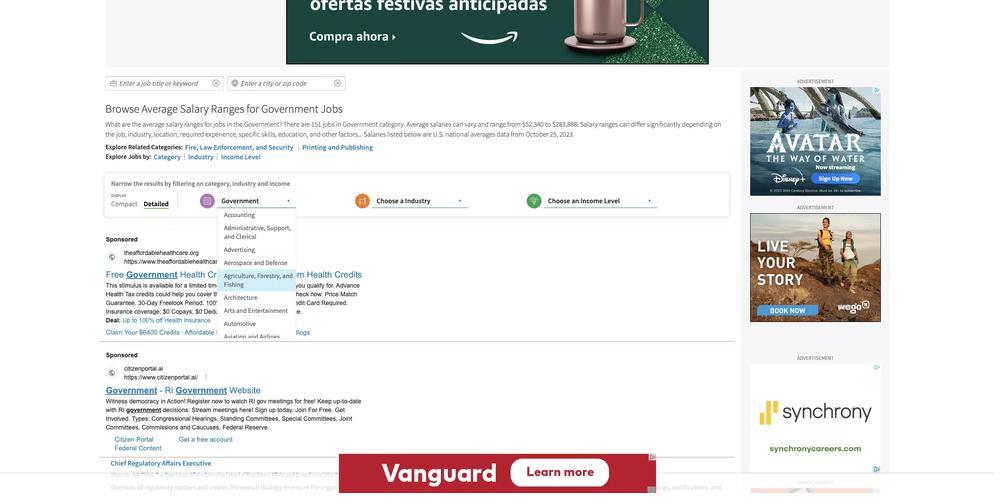 Task type: describe. For each thing, give the bounding box(es) containing it.
1 vertical spatial jobs
[[128, 152, 141, 161]]

skills,
[[261, 130, 277, 138]]

category,
[[205, 180, 231, 188]]

aerospace and defense link
[[218, 257, 296, 270]]

3 advertisement from the top
[[797, 355, 834, 362]]

government up skills,
[[244, 120, 279, 129]]

1 | from the left
[[226, 472, 228, 479]]

to up changing
[[550, 484, 555, 492]]

what
[[105, 120, 120, 129]]

1 vertical spatial for
[[204, 120, 212, 129]]

income level
[[221, 152, 260, 161]]

1 horizontal spatial ensure
[[353, 493, 372, 494]]

ranges inside category.                 average salaries can vary and range from $52,340 to $283,888.                 salary ranges can differ significantly depending on the job, industry, location, required experience, specific skills, education, and other factors... salaries listed below are
[[599, 120, 618, 129]]

fishing
[[224, 281, 244, 289]]

regulatory up titles:
[[128, 459, 161, 468]]

affairs up strategy
[[272, 472, 285, 479]]

25,
[[550, 130, 558, 138]]

1 vertical spatial executive
[[204, 472, 225, 479]]

are inside oversees all regulatory matters and creates the overall strategy to ensure the organization complies with applicable regulations. develops processes and systems to ensure that all necessary licensing, filings, certifications, and permits are processed and monitored. establishes monitoring policies and procedures to ensure compliance with existing regulations. anticipates new or changing regulation...
[[133, 493, 142, 494]]

and down other
[[328, 143, 339, 151]]

the up establishes
[[230, 484, 239, 492]]

monitoring
[[248, 493, 279, 494]]

defense
[[265, 259, 287, 267]]

monitored.
[[184, 493, 215, 494]]

2 of from the left
[[357, 472, 361, 479]]

1 horizontal spatial with
[[406, 493, 418, 494]]

experience,
[[205, 130, 237, 138]]

aviation and airlines
[[224, 333, 280, 341]]

a
[[400, 197, 404, 205]]

procedures
[[314, 493, 345, 494]]

salary
[[166, 120, 183, 129]]

on inside category.                 average salaries can vary and range from $52,340 to $283,888.                 salary ranges can differ significantly depending on the job, industry, location, required experience, specific skills, education, and other factors... salaries listed below are
[[714, 120, 721, 129]]

Enter a job title or keyword search field
[[105, 76, 224, 91]]

1 can from the left
[[453, 120, 463, 129]]

are left 151 on the left
[[301, 120, 310, 129]]

1 vertical spatial regulations.
[[442, 493, 475, 494]]

and down skills,
[[256, 143, 267, 151]]

matters
[[174, 484, 196, 492]]

averages
[[470, 130, 495, 138]]

publishing
[[341, 143, 373, 151]]

1 in from the left
[[227, 120, 232, 129]]

new
[[508, 493, 519, 494]]

strategy
[[260, 484, 282, 492]]

0 horizontal spatial on
[[196, 180, 204, 188]]

fire,
[[185, 143, 198, 151]]

2 can from the left
[[619, 120, 630, 129]]

1 jobs from the left
[[213, 120, 225, 129]]

vice
[[325, 472, 334, 479]]

compliance
[[296, 472, 322, 479]]

job image
[[110, 80, 117, 87]]

oversees all regulatory matters and creates the overall strategy to ensure the organization complies with applicable regulations. develops processes and systems to ensure that all necessary licensing, filings, certifications, and permits are processed and monitored. establishes monitoring policies and procedures to ensure compliance with existing regulations. anticipates new or changing regulation...
[[111, 484, 721, 494]]

president
[[335, 472, 356, 479]]

?
[[279, 120, 282, 129]]

depending
[[682, 120, 712, 129]]

to inside category.                 average salaries can vary and range from $52,340 to $283,888.                 salary ranges can differ significantly depending on the job, industry, location, required experience, specific skills, education, and other factors... salaries listed below are
[[545, 120, 551, 129]]

accounting
[[224, 211, 255, 219]]

ranges
[[211, 101, 244, 116]]

category.
[[379, 120, 405, 129]]

clerical
[[236, 233, 256, 241]]

necessary
[[597, 484, 624, 492]]

arts and entertainment
[[224, 307, 288, 315]]

choose for choose a industry
[[377, 197, 399, 205]]

aviation and airlines link
[[218, 331, 296, 344]]

the left results
[[133, 180, 143, 188]]

0 vertical spatial executive
[[182, 459, 211, 468]]

industry
[[232, 180, 256, 188]]

printing and publishing link
[[302, 143, 373, 151]]

chief regulatory affairs executive link
[[111, 459, 211, 468]]

1 all from the left
[[137, 484, 143, 492]]

0 vertical spatial level
[[245, 152, 260, 161]]

regulatory up complies
[[362, 472, 386, 479]]

agriculture, forestry, and fishing link
[[218, 270, 296, 292]]

specific
[[239, 130, 260, 138]]

there
[[283, 120, 300, 129]]

browse
[[105, 101, 139, 116]]

support,
[[267, 224, 291, 232]]

category link
[[154, 152, 181, 161]]

remove image
[[334, 80, 341, 87]]

are inside category.                 average salaries can vary and range from $52,340 to $283,888.                 salary ranges can differ significantly depending on the job, industry, location, required experience, specific skills, education, and other factors... salaries listed below are
[[423, 130, 432, 138]]

the down compliance
[[310, 484, 319, 492]]

1 horizontal spatial for
[[246, 101, 259, 116]]

average for category.
[[406, 120, 429, 129]]

head
[[229, 472, 240, 479]]

architecture link
[[218, 292, 296, 305]]

aviation
[[224, 333, 246, 341]]

choose a industry
[[377, 197, 430, 205]]

what are the average salary ranges for jobs in the government ?                 there are 151 jobs in government
[[105, 120, 378, 129]]

and up monitored.
[[197, 484, 208, 492]]

changing
[[528, 493, 553, 494]]

regulatory
[[145, 484, 173, 492]]

data
[[497, 130, 509, 138]]

explore jobs by:
[[105, 152, 151, 161]]

2 | from the left
[[323, 472, 324, 479]]

administrative, support, and clerical link
[[218, 222, 296, 244]]

1 horizontal spatial jobs
[[321, 101, 343, 116]]

develops
[[460, 484, 485, 492]]

to up policies
[[284, 484, 289, 492]]

by
[[164, 180, 171, 188]]

detailed button
[[144, 199, 169, 209]]

the up "specific"
[[233, 120, 243, 129]]

regulation...
[[554, 493, 587, 494]]

chief regulatory affairs executive alternate job titles: top regulatory affairs executive | head of regulatory affairs and compliance | vice president of regulatory affairs
[[111, 459, 401, 479]]

0 horizontal spatial salary
[[180, 101, 209, 116]]

agriculture,
[[224, 272, 256, 280]]

job,
[[116, 130, 127, 138]]

aerospace
[[224, 259, 252, 267]]

average for browse
[[142, 101, 178, 116]]

choose an income level
[[548, 197, 620, 205]]

organization
[[321, 484, 355, 492]]

u.s. national averages data from october 25, 2023.
[[433, 130, 574, 138]]

2 horizontal spatial ensure
[[557, 484, 575, 492]]

arts and entertainment link
[[218, 305, 296, 318]]

required
[[180, 130, 204, 138]]

and down 151 on the left
[[310, 130, 321, 138]]

explore for explore jobs by:
[[105, 152, 127, 161]]

compliance
[[373, 493, 405, 494]]

policies
[[280, 493, 301, 494]]

u.s.
[[433, 130, 444, 138]]

administrative, support, and clerical
[[224, 224, 291, 241]]

other
[[322, 130, 337, 138]]

and inside administrative, support, and clerical
[[224, 233, 235, 241]]



Task type: vqa. For each thing, say whether or not it's contained in the screenshot.
$30K - $50K link
no



Task type: locate. For each thing, give the bounding box(es) containing it.
salary right $283,888.
[[580, 120, 598, 129]]

affairs up compliance
[[387, 472, 401, 479]]

0 horizontal spatial average
[[142, 101, 178, 116]]

related
[[128, 143, 150, 151]]

are left 'u.s.'
[[423, 130, 432, 138]]

in up other
[[336, 120, 341, 129]]

0 vertical spatial on
[[714, 120, 721, 129]]

in up experience,
[[227, 120, 232, 129]]

2 explore from the top
[[105, 152, 127, 161]]

1 horizontal spatial all
[[589, 484, 596, 492]]

regulatory up overall
[[247, 472, 271, 479]]

are down oversees
[[133, 493, 142, 494]]

and down matters on the bottom left
[[172, 493, 183, 494]]

0 horizontal spatial all
[[137, 484, 143, 492]]

jobs up experience,
[[213, 120, 225, 129]]

jobs
[[213, 120, 225, 129], [323, 120, 335, 129]]

0 horizontal spatial triangle down image
[[285, 198, 292, 205]]

regulatory up matters on the bottom left
[[165, 472, 189, 479]]

0 horizontal spatial income
[[221, 152, 243, 161]]

and up policies
[[286, 472, 295, 479]]

october
[[526, 130, 548, 138]]

range
[[490, 120, 506, 129]]

executive up creates
[[204, 472, 225, 479]]

processes
[[486, 484, 513, 492]]

to down organization
[[346, 493, 352, 494]]

None search field
[[105, 76, 224, 91], [227, 76, 346, 91], [105, 76, 224, 91], [227, 76, 346, 91]]

1 advertisement from the top
[[797, 78, 834, 85]]

| left vice
[[323, 472, 324, 479]]

0 vertical spatial income
[[221, 152, 243, 161]]

jobs up other
[[323, 120, 335, 129]]

the inside category.                 average salaries can vary and range from $52,340 to $283,888.                 salary ranges can differ significantly depending on the job, industry, location, required experience, specific skills, education, and other factors... salaries listed below are
[[105, 130, 115, 138]]

on right filtering
[[196, 180, 204, 188]]

ranges up required
[[184, 120, 203, 129]]

architecture
[[224, 294, 257, 302]]

| left head
[[226, 472, 228, 479]]

complies
[[356, 484, 381, 492]]

1 vertical spatial explore
[[105, 152, 127, 161]]

paymarket image
[[231, 80, 238, 87]]

vary
[[464, 120, 476, 129]]

entertainment
[[248, 307, 288, 315]]

government up accounting
[[221, 197, 259, 205]]

government
[[261, 101, 318, 116], [244, 120, 279, 129], [343, 120, 378, 129], [221, 197, 259, 205]]

for up what are the average salary ranges for jobs in the government ?                 there are 151 jobs in government
[[246, 101, 259, 116]]

and left income
[[257, 180, 268, 188]]

and up averages
[[478, 120, 489, 129]]

government up factors... at left
[[343, 120, 378, 129]]

executive
[[182, 459, 211, 468], [204, 472, 225, 479]]

1 of from the left
[[241, 472, 246, 479]]

0 horizontal spatial jobs
[[128, 152, 141, 161]]

printing and publishing
[[302, 143, 373, 151]]

1 vertical spatial average
[[406, 120, 429, 129]]

choose left a
[[377, 197, 399, 205]]

education,
[[278, 130, 308, 138]]

Enter a city or zip code search field
[[227, 76, 346, 91]]

by:
[[143, 152, 151, 161]]

top
[[155, 472, 164, 479]]

alternate
[[111, 472, 131, 479]]

1 explore from the top
[[105, 143, 127, 151]]

from right data
[[511, 130, 524, 138]]

and up or
[[514, 484, 525, 492]]

1 vertical spatial industry
[[405, 197, 430, 205]]

security
[[268, 143, 293, 151]]

1 horizontal spatial choose
[[548, 197, 570, 205]]

detailed
[[144, 200, 169, 208]]

administrative,
[[224, 224, 266, 232]]

ensure up policies
[[291, 484, 309, 492]]

of right head
[[241, 472, 246, 479]]

can up national
[[453, 120, 463, 129]]

to
[[545, 120, 551, 129], [284, 484, 289, 492], [550, 484, 555, 492], [346, 493, 352, 494]]

and inside "link"
[[248, 333, 258, 341]]

ranges
[[184, 120, 203, 129], [599, 120, 618, 129]]

0 horizontal spatial for
[[204, 120, 212, 129]]

average up average
[[142, 101, 178, 116]]

advertising
[[224, 246, 255, 254]]

jobs up 151 on the left
[[321, 101, 343, 116]]

establishes
[[216, 493, 247, 494]]

are
[[122, 120, 131, 129], [301, 120, 310, 129], [423, 130, 432, 138], [133, 493, 142, 494]]

1 horizontal spatial jobs
[[323, 120, 335, 129]]

0 vertical spatial salary
[[180, 101, 209, 116]]

category
[[154, 152, 181, 161]]

0 horizontal spatial jobs
[[213, 120, 225, 129]]

1 horizontal spatial ranges
[[599, 120, 618, 129]]

ranges left differ
[[599, 120, 618, 129]]

151
[[311, 120, 321, 129]]

oversees
[[111, 484, 135, 492]]

advertising link
[[218, 244, 296, 257]]

1 horizontal spatial income
[[581, 197, 603, 205]]

1 horizontal spatial average
[[406, 120, 429, 129]]

0 horizontal spatial ensure
[[291, 484, 309, 492]]

factors...
[[339, 130, 362, 138]]

are up job,
[[122, 120, 131, 129]]

automotive
[[224, 320, 256, 328]]

$283,888.
[[552, 120, 579, 129]]

and down advertising link
[[254, 259, 264, 267]]

with down applicable
[[406, 493, 418, 494]]

income down enforcement,
[[221, 152, 243, 161]]

income
[[221, 152, 243, 161], [581, 197, 603, 205]]

creates
[[209, 484, 229, 492]]

0 horizontal spatial choose
[[377, 197, 399, 205]]

level right an at the right top
[[604, 197, 620, 205]]

1 vertical spatial income
[[581, 197, 603, 205]]

compact button
[[111, 199, 138, 209]]

all right that
[[589, 484, 596, 492]]

1 vertical spatial salary
[[580, 120, 598, 129]]

national
[[445, 130, 469, 138]]

1 horizontal spatial triangle down image
[[646, 198, 653, 205]]

salary up the salary
[[180, 101, 209, 116]]

of right president
[[357, 472, 361, 479]]

0 vertical spatial regulations.
[[426, 484, 458, 492]]

can left differ
[[619, 120, 630, 129]]

regulations. down develops
[[442, 493, 475, 494]]

government up there
[[261, 101, 318, 116]]

level down fire, law enforcement, and security
[[245, 152, 260, 161]]

income right an at the right top
[[581, 197, 603, 205]]

0 horizontal spatial ranges
[[184, 120, 203, 129]]

differ
[[631, 120, 645, 129]]

location,
[[154, 130, 179, 138]]

1 horizontal spatial in
[[336, 120, 341, 129]]

advertisement region
[[286, 0, 709, 65], [750, 87, 881, 196], [750, 214, 881, 322], [750, 364, 881, 473], [339, 454, 656, 494], [750, 489, 881, 494]]

permits
[[111, 493, 132, 494]]

automotive link
[[218, 318, 296, 331]]

1 ranges from the left
[[184, 120, 203, 129]]

1 vertical spatial with
[[406, 493, 418, 494]]

and right policies
[[302, 493, 313, 494]]

from up u.s. national averages data from october 25, 2023.
[[507, 120, 521, 129]]

1 horizontal spatial level
[[604, 197, 620, 205]]

$52,340
[[522, 120, 544, 129]]

0 horizontal spatial |
[[226, 472, 228, 479]]

2 triangle down image from the left
[[646, 198, 653, 205]]

1 horizontal spatial salary
[[580, 120, 598, 129]]

results
[[144, 180, 163, 188]]

0 vertical spatial for
[[246, 101, 259, 116]]

and down "defense" in the bottom of the page
[[282, 272, 293, 280]]

forestry,
[[257, 272, 281, 280]]

with up compliance
[[382, 484, 395, 492]]

average up below
[[406, 120, 429, 129]]

0 vertical spatial industry
[[188, 152, 214, 161]]

0 horizontal spatial industry
[[188, 152, 214, 161]]

2 in from the left
[[336, 120, 341, 129]]

triangle down image
[[285, 198, 292, 205], [646, 198, 653, 205]]

anticipates
[[476, 493, 507, 494]]

0 vertical spatial average
[[142, 101, 178, 116]]

triangle down image
[[457, 198, 464, 205]]

narrow
[[111, 180, 132, 188]]

from inside category.                 average salaries can vary and range from $52,340 to $283,888.                 salary ranges can differ significantly depending on the job, industry, location, required experience, specific skills, education, and other factors... salaries listed below are
[[507, 120, 521, 129]]

and inside "chief regulatory affairs executive alternate job titles: top regulatory affairs executive | head of regulatory affairs and compliance | vice president of regulatory affairs"
[[286, 472, 295, 479]]

2023.
[[559, 130, 574, 138]]

1 vertical spatial on
[[196, 180, 204, 188]]

fire, law enforcement, and security link
[[185, 143, 293, 151]]

overall
[[240, 484, 259, 492]]

airlines
[[260, 333, 280, 341]]

jobs down related
[[128, 152, 141, 161]]

1 vertical spatial from
[[511, 130, 524, 138]]

regulations. up existing
[[426, 484, 458, 492]]

job
[[132, 472, 140, 479]]

1 horizontal spatial of
[[357, 472, 361, 479]]

1 horizontal spatial can
[[619, 120, 630, 129]]

0 vertical spatial with
[[382, 484, 395, 492]]

all
[[137, 484, 143, 492], [589, 484, 596, 492]]

category.                 average salaries can vary and range from $52,340 to $283,888.                 salary ranges can differ significantly depending on the job, industry, location, required experience, specific skills, education, and other factors... salaries listed below are
[[105, 120, 721, 138]]

choose for choose an income level
[[548, 197, 570, 205]]

industry right a
[[405, 197, 430, 205]]

0 vertical spatial jobs
[[321, 101, 343, 116]]

1 horizontal spatial industry
[[405, 197, 430, 205]]

2 all from the left
[[589, 484, 596, 492]]

printing
[[302, 143, 327, 151]]

salary inside category.                 average salaries can vary and range from $52,340 to $283,888.                 salary ranges can differ significantly depending on the job, industry, location, required experience, specific skills, education, and other factors... salaries listed below are
[[580, 120, 598, 129]]

on right depending
[[714, 120, 721, 129]]

2 jobs from the left
[[323, 120, 335, 129]]

affairs up matters on the bottom left
[[190, 472, 203, 479]]

average inside category.                 average salaries can vary and range from $52,340 to $283,888.                 salary ranges can differ significantly depending on the job, industry, location, required experience, specific skills, education, and other factors... salaries listed below are
[[406, 120, 429, 129]]

all down job
[[137, 484, 143, 492]]

salaries
[[364, 130, 386, 138]]

to up 25, in the top of the page
[[545, 120, 551, 129]]

and inside agriculture, forestry, and fishing
[[282, 272, 293, 280]]

1 choose from the left
[[377, 197, 399, 205]]

industry,
[[128, 130, 153, 138]]

triangle down image for government
[[285, 198, 292, 205]]

affairs
[[162, 459, 181, 468], [190, 472, 203, 479], [272, 472, 285, 479], [387, 472, 401, 479]]

income
[[269, 180, 290, 188]]

accounting link
[[218, 209, 296, 222]]

the up industry,
[[132, 120, 141, 129]]

1 horizontal spatial |
[[323, 472, 324, 479]]

remove image
[[213, 80, 220, 87]]

0 horizontal spatial level
[[245, 152, 260, 161]]

aerospace and defense
[[224, 259, 287, 267]]

explore for explore related categories:
[[105, 143, 127, 151]]

2 choose from the left
[[548, 197, 570, 205]]

1 triangle down image from the left
[[285, 198, 292, 205]]

1 horizontal spatial on
[[714, 120, 721, 129]]

1 vertical spatial level
[[604, 197, 620, 205]]

and down 'automotive' link on the bottom
[[248, 333, 258, 341]]

display compact
[[111, 193, 138, 208]]

0 horizontal spatial in
[[227, 120, 232, 129]]

explore related categories:
[[105, 143, 183, 151]]

choose left an at the right top
[[548, 197, 570, 205]]

4 advertisement from the top
[[797, 480, 834, 486]]

the down 'what'
[[105, 130, 115, 138]]

filtering
[[173, 180, 195, 188]]

0 horizontal spatial can
[[453, 120, 463, 129]]

browse average salary ranges for government jobs
[[105, 101, 343, 116]]

and
[[478, 120, 489, 129], [310, 130, 321, 138], [256, 143, 267, 151], [328, 143, 339, 151], [257, 180, 268, 188], [224, 233, 235, 241], [254, 259, 264, 267], [282, 272, 293, 280], [236, 307, 247, 315], [248, 333, 258, 341], [286, 472, 295, 479], [197, 484, 208, 492], [514, 484, 525, 492], [711, 484, 721, 492], [172, 493, 183, 494], [302, 493, 313, 494]]

categories:
[[151, 143, 183, 151]]

for up experience,
[[204, 120, 212, 129]]

and up advertising
[[224, 233, 235, 241]]

industry down the law on the top
[[188, 152, 214, 161]]

triangle down image for choose an income level
[[646, 198, 653, 205]]

ensure up regulation...
[[557, 484, 575, 492]]

filings,
[[653, 484, 671, 492]]

industry
[[188, 152, 214, 161], [405, 197, 430, 205]]

fire, law enforcement, and security
[[185, 143, 293, 151]]

executive up matters on the bottom left
[[182, 459, 211, 468]]

0 horizontal spatial with
[[382, 484, 395, 492]]

0 horizontal spatial of
[[241, 472, 246, 479]]

and right certifications,
[[711, 484, 721, 492]]

0 vertical spatial explore
[[105, 143, 127, 151]]

industry link
[[188, 152, 214, 161]]

0 vertical spatial from
[[507, 120, 521, 129]]

ensure
[[291, 484, 309, 492], [557, 484, 575, 492], [353, 493, 372, 494]]

enforcement,
[[214, 143, 254, 151]]

affairs up top
[[162, 459, 181, 468]]

and right arts
[[236, 307, 247, 315]]

ensure down complies
[[353, 493, 372, 494]]

narrow the results by filtering on category, industry and income
[[111, 180, 290, 188]]

2 ranges from the left
[[599, 120, 618, 129]]

2 advertisement from the top
[[797, 204, 834, 211]]

agriculture, forestry, and fishing
[[224, 272, 293, 289]]

that
[[577, 484, 588, 492]]



